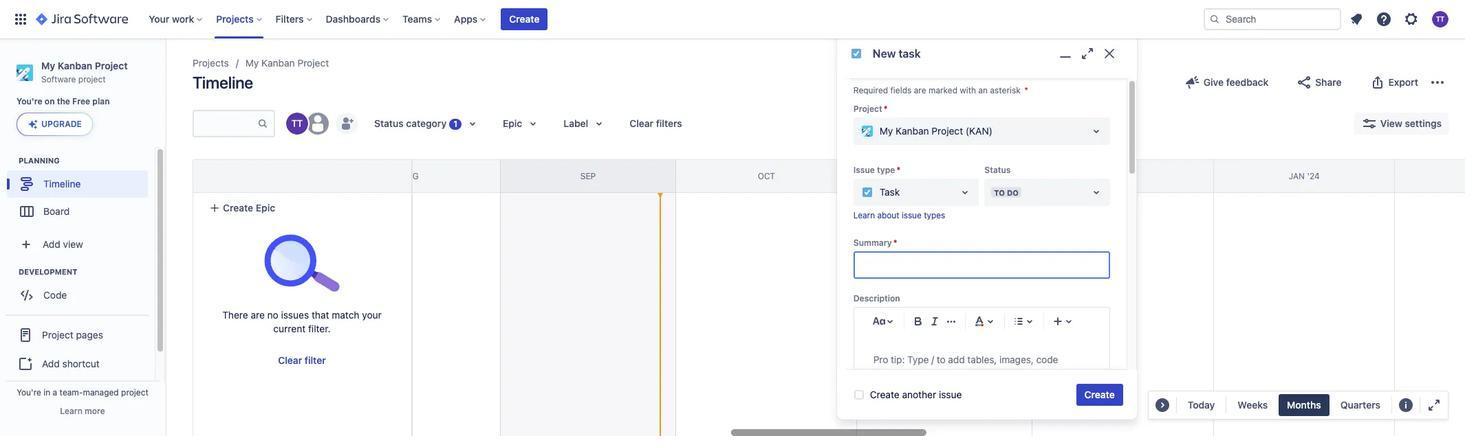 Task type: vqa. For each thing, say whether or not it's contained in the screenshot.
Terry Turtle
no



Task type: locate. For each thing, give the bounding box(es) containing it.
timeline up board
[[43, 178, 81, 190]]

kanban up software
[[58, 60, 92, 72]]

kanban
[[261, 57, 295, 69], [58, 60, 92, 72], [896, 125, 929, 137]]

epic inside create epic button
[[256, 202, 275, 214]]

learn about issue types
[[854, 211, 945, 221]]

quarters
[[1341, 400, 1381, 411]]

create inside button
[[223, 202, 253, 214]]

2 you're from the top
[[17, 388, 41, 398]]

bold ⌘b image
[[910, 313, 926, 330]]

1 vertical spatial add
[[42, 358, 60, 370]]

jira software image
[[36, 11, 128, 28], [36, 11, 128, 28]]

project inside my kanban project link
[[298, 57, 329, 69]]

1 you're from the top
[[17, 96, 42, 107]]

project right managed
[[121, 388, 149, 398]]

1 vertical spatial projects
[[193, 57, 229, 69]]

1 horizontal spatial status
[[985, 165, 1011, 176]]

1 horizontal spatial learn
[[854, 211, 875, 221]]

clear filter button
[[270, 350, 334, 372]]

clear inside button
[[278, 355, 302, 367]]

no
[[267, 310, 278, 321]]

search image
[[1209, 14, 1220, 25]]

create another issue
[[870, 389, 962, 401]]

1 vertical spatial timeline
[[43, 178, 81, 190]]

jan
[[1289, 171, 1305, 181]]

project for my kanban project software project
[[95, 60, 128, 72]]

0 horizontal spatial are
[[251, 310, 265, 321]]

project pages link
[[6, 321, 149, 351]]

project up plan
[[95, 60, 128, 72]]

development group
[[7, 267, 154, 314]]

export
[[1389, 76, 1418, 88]]

you're for you're in a team-managed project
[[17, 388, 41, 398]]

0 horizontal spatial learn
[[60, 407, 82, 417]]

clear filters button
[[621, 113, 691, 135]]

you're left on
[[17, 96, 42, 107]]

add inside 'popup button'
[[43, 239, 60, 250]]

open image
[[1088, 123, 1105, 140], [957, 184, 974, 201]]

0 vertical spatial learn
[[854, 211, 875, 221]]

more
[[85, 407, 105, 417]]

add left view on the left bottom
[[43, 239, 60, 250]]

development image
[[2, 264, 19, 281]]

project
[[298, 57, 329, 69], [95, 60, 128, 72], [854, 104, 883, 114], [932, 125, 963, 137], [42, 329, 73, 341]]

lists image
[[1010, 313, 1027, 330]]

1 horizontal spatial timeline
[[193, 73, 253, 92]]

minimize image
[[1057, 45, 1074, 62]]

task
[[899, 47, 921, 60]]

project for my kanban project
[[298, 57, 329, 69]]

pages
[[76, 329, 103, 341]]

issue
[[902, 211, 922, 221], [939, 389, 962, 401]]

timeline inside 'planning' group
[[43, 178, 81, 190]]

dec
[[1115, 171, 1132, 181]]

italic ⌘i image
[[926, 313, 943, 330]]

0 vertical spatial status
[[374, 118, 404, 129]]

projects up projects link
[[216, 13, 254, 25]]

appswitcher icon image
[[12, 11, 29, 28]]

sep
[[580, 171, 596, 181]]

learn about issue types link
[[854, 211, 945, 221]]

project inside project pages link
[[42, 329, 73, 341]]

projects right sidebar navigation icon
[[193, 57, 229, 69]]

my down project *
[[880, 125, 893, 137]]

create inside primary element
[[509, 13, 540, 25]]

1 vertical spatial learn
[[60, 407, 82, 417]]

learn down team-
[[60, 407, 82, 417]]

1 horizontal spatial my
[[245, 57, 259, 69]]

1 vertical spatial you're
[[17, 388, 41, 398]]

there
[[222, 310, 248, 321]]

status for status category 1
[[374, 118, 404, 129]]

1 vertical spatial open image
[[957, 184, 974, 201]]

kanban for my kanban project (kan)
[[896, 125, 929, 137]]

1 horizontal spatial open image
[[1088, 123, 1105, 140]]

0 vertical spatial create button
[[501, 8, 548, 30]]

0 vertical spatial open image
[[1088, 123, 1105, 140]]

1 vertical spatial epic
[[256, 202, 275, 214]]

to do
[[994, 188, 1019, 197]]

about
[[877, 211, 900, 221]]

0 vertical spatial issue
[[902, 211, 922, 221]]

project down filters popup button
[[298, 57, 329, 69]]

free
[[72, 96, 90, 107]]

None text field
[[855, 253, 1109, 278]]

give feedback
[[1204, 76, 1269, 88]]

my for my kanban project software project
[[41, 60, 55, 72]]

add inside button
[[42, 358, 60, 370]]

label button
[[555, 113, 616, 135]]

another
[[902, 389, 936, 401]]

required fields are marked with an asterisk *
[[854, 85, 1028, 96]]

learn inside button
[[60, 407, 82, 417]]

kanban down filters
[[261, 57, 295, 69]]

my kanban project link
[[245, 55, 329, 72]]

0 vertical spatial are
[[914, 85, 926, 96]]

project inside my kanban project software project
[[95, 60, 128, 72]]

0 horizontal spatial project
[[78, 74, 106, 84]]

clear for clear filter
[[278, 355, 302, 367]]

0 vertical spatial you're
[[17, 96, 42, 107]]

description
[[854, 294, 900, 304]]

type
[[877, 165, 895, 176]]

sidebar navigation image
[[150, 55, 180, 83]]

0 horizontal spatial kanban
[[58, 60, 92, 72]]

development
[[19, 268, 77, 277]]

timeline
[[193, 73, 253, 92], [43, 178, 81, 190]]

1 vertical spatial clear
[[278, 355, 302, 367]]

my inside my kanban project link
[[245, 57, 259, 69]]

Search timeline text field
[[194, 111, 257, 136]]

kanban inside my kanban project software project
[[58, 60, 92, 72]]

your work button
[[145, 8, 208, 30]]

are left no
[[251, 310, 265, 321]]

team-
[[60, 388, 83, 398]]

planning
[[19, 156, 60, 165]]

0 horizontal spatial clear
[[278, 355, 302, 367]]

1 horizontal spatial create button
[[1076, 385, 1123, 407]]

project up plan
[[78, 74, 106, 84]]

status up to
[[985, 165, 1011, 176]]

issue right 'another'
[[939, 389, 962, 401]]

discard & close image
[[1101, 45, 1118, 62]]

my
[[245, 57, 259, 69], [41, 60, 55, 72], [880, 125, 893, 137]]

shortcut
[[62, 358, 100, 370]]

learn more
[[60, 407, 105, 417]]

clear for clear filters
[[630, 118, 654, 129]]

1 horizontal spatial clear
[[630, 118, 654, 129]]

0 horizontal spatial open image
[[957, 184, 974, 201]]

status left category
[[374, 118, 404, 129]]

0 vertical spatial projects
[[216, 13, 254, 25]]

create epic
[[223, 202, 275, 214]]

timeline down projects link
[[193, 73, 253, 92]]

clear left filters
[[630, 118, 654, 129]]

that
[[312, 310, 329, 321]]

projects
[[216, 13, 254, 25], [193, 57, 229, 69]]

filters
[[656, 118, 682, 129]]

projects inside dropdown button
[[216, 13, 254, 25]]

0 vertical spatial clear
[[630, 118, 654, 129]]

open image up open image
[[1088, 123, 1105, 140]]

1 horizontal spatial issue
[[939, 389, 962, 401]]

1 horizontal spatial project
[[121, 388, 149, 398]]

projects for projects dropdown button
[[216, 13, 254, 25]]

new task
[[873, 47, 921, 60]]

0 horizontal spatial status
[[374, 118, 404, 129]]

clear filter
[[278, 355, 326, 367]]

1
[[453, 119, 457, 129]]

you're left in
[[17, 388, 41, 398]]

project left (kan)
[[932, 125, 963, 137]]

give feedback button
[[1176, 72, 1277, 94]]

issue left types
[[902, 211, 922, 221]]

1 vertical spatial are
[[251, 310, 265, 321]]

text styles image
[[871, 313, 887, 330]]

learn left about
[[854, 211, 875, 221]]

group
[[6, 315, 149, 413]]

task
[[880, 187, 900, 198]]

primary element
[[8, 0, 1204, 39]]

status category 1
[[374, 118, 457, 129]]

summary
[[854, 238, 892, 248]]

my for my kanban project
[[245, 57, 259, 69]]

create
[[509, 13, 540, 25], [223, 202, 253, 214], [870, 389, 900, 401], [1085, 389, 1115, 401]]

1 vertical spatial project
[[121, 388, 149, 398]]

0 horizontal spatial epic
[[256, 202, 275, 214]]

export button
[[1361, 72, 1427, 94]]

2 horizontal spatial my
[[880, 125, 893, 137]]

create button
[[501, 8, 548, 30], [1076, 385, 1123, 407]]

clear filters
[[630, 118, 682, 129]]

are right fields on the top right of the page
[[914, 85, 926, 96]]

my right projects link
[[245, 57, 259, 69]]

banner
[[0, 0, 1465, 39]]

Description - Main content area, start typing to enter text. text field
[[873, 352, 1090, 385]]

clear
[[630, 118, 654, 129], [278, 355, 302, 367]]

code link
[[7, 282, 148, 310]]

clear inside button
[[630, 118, 654, 129]]

2 horizontal spatial kanban
[[896, 125, 929, 137]]

project up add shortcut
[[42, 329, 73, 341]]

filter.
[[308, 323, 331, 335]]

learn for learn more
[[60, 407, 82, 417]]

status
[[374, 118, 404, 129], [985, 165, 1011, 176]]

kanban for my kanban project software project
[[58, 60, 92, 72]]

0 horizontal spatial issue
[[902, 211, 922, 221]]

1 vertical spatial status
[[985, 165, 1011, 176]]

1 vertical spatial issue
[[939, 389, 962, 401]]

kanban down fields on the top right of the page
[[896, 125, 929, 137]]

0 vertical spatial project
[[78, 74, 106, 84]]

1 horizontal spatial kanban
[[261, 57, 295, 69]]

0 horizontal spatial create button
[[501, 8, 548, 30]]

dashboards button
[[322, 8, 394, 30]]

add up in
[[42, 358, 60, 370]]

add for add shortcut
[[42, 358, 60, 370]]

0 vertical spatial epic
[[503, 118, 522, 129]]

current
[[273, 323, 306, 335]]

issue
[[854, 165, 875, 176]]

projects for projects link
[[193, 57, 229, 69]]

months
[[1287, 400, 1321, 411]]

1 horizontal spatial epic
[[503, 118, 522, 129]]

0 horizontal spatial timeline
[[43, 178, 81, 190]]

do
[[1007, 188, 1019, 197]]

apps button
[[450, 8, 491, 30]]

project down required
[[854, 104, 883, 114]]

oct
[[758, 171, 775, 181]]

open image left to
[[957, 184, 974, 201]]

my inside my kanban project software project
[[41, 60, 55, 72]]

0 horizontal spatial my
[[41, 60, 55, 72]]

you're
[[17, 96, 42, 107], [17, 388, 41, 398]]

my up software
[[41, 60, 55, 72]]

clear left filter
[[278, 355, 302, 367]]

open image for task
[[957, 184, 974, 201]]

weeks button
[[1230, 395, 1276, 417]]

project pages
[[42, 329, 103, 341]]

issue for about
[[902, 211, 922, 221]]

filter
[[305, 355, 326, 367]]

0 vertical spatial add
[[43, 239, 60, 250]]

feedback
[[1226, 76, 1269, 88]]



Task type: describe. For each thing, give the bounding box(es) containing it.
* down required
[[884, 104, 888, 114]]

software
[[41, 74, 76, 84]]

open image for my kanban project (kan)
[[1088, 123, 1105, 140]]

0 vertical spatial timeline
[[193, 73, 253, 92]]

board link
[[7, 198, 148, 226]]

issue for another
[[939, 389, 962, 401]]

the
[[57, 96, 70, 107]]

add shortcut button
[[6, 351, 149, 379]]

weeks
[[1238, 400, 1268, 411]]

planning group
[[7, 156, 154, 230]]

new task image
[[851, 48, 862, 59]]

add view
[[43, 239, 83, 250]]

epic button
[[495, 113, 550, 135]]

with
[[960, 85, 976, 96]]

more formatting image
[[943, 313, 959, 330]]

epic inside epic popup button
[[503, 118, 522, 129]]

new
[[873, 47, 896, 60]]

quarters button
[[1332, 395, 1389, 417]]

fields
[[891, 85, 912, 96]]

Search field
[[1204, 8, 1341, 30]]

create epic button
[[201, 196, 403, 221]]

filters button
[[271, 8, 318, 30]]

my kanban project (kan)
[[880, 125, 993, 137]]

planning image
[[2, 153, 19, 169]]

board
[[43, 206, 70, 217]]

dashboards
[[326, 13, 381, 25]]

code
[[43, 290, 67, 301]]

types
[[924, 211, 945, 221]]

* right asterisk
[[1024, 85, 1028, 96]]

issues
[[281, 310, 309, 321]]

upgrade
[[41, 119, 82, 130]]

nov
[[936, 171, 954, 181]]

add for add view
[[43, 239, 60, 250]]

an
[[979, 85, 988, 96]]

marked
[[929, 85, 958, 96]]

you're for you're on the free plan
[[17, 96, 42, 107]]

1 horizontal spatial are
[[914, 85, 926, 96]]

* right type
[[897, 165, 901, 176]]

apps
[[454, 13, 478, 25]]

add view button
[[8, 231, 147, 259]]

learn more button
[[60, 407, 105, 418]]

go full screen image
[[1079, 45, 1096, 62]]

add people image
[[338, 116, 355, 132]]

my kanban project software project
[[41, 60, 128, 84]]

today
[[1188, 400, 1215, 411]]

terry turtle image
[[286, 113, 308, 135]]

required
[[854, 85, 888, 96]]

upgrade button
[[17, 114, 92, 136]]

are inside there are no issues that match your current filter.
[[251, 310, 265, 321]]

create button inside primary element
[[501, 8, 548, 30]]

plan
[[92, 96, 110, 107]]

'24
[[1307, 171, 1320, 181]]

a
[[53, 388, 57, 398]]

on
[[45, 96, 55, 107]]

jan '24
[[1289, 171, 1320, 181]]

summary *
[[854, 238, 897, 248]]

my kanban project
[[245, 57, 329, 69]]

you're on the free plan
[[17, 96, 110, 107]]

give
[[1204, 76, 1224, 88]]

open image
[[1088, 184, 1105, 201]]

unassigned image
[[307, 113, 329, 135]]

group containing project pages
[[6, 315, 149, 413]]

match
[[332, 310, 359, 321]]

my for my kanban project (kan)
[[880, 125, 893, 137]]

status for status
[[985, 165, 1011, 176]]

learn for learn about issue types
[[854, 211, 875, 221]]

your work
[[149, 13, 194, 25]]

label
[[564, 118, 588, 129]]

there are no issues that match your current filter.
[[222, 310, 382, 335]]

view
[[63, 239, 83, 250]]

export icon image
[[1369, 74, 1386, 91]]

kanban for my kanban project
[[261, 57, 295, 69]]

asterisk
[[990, 85, 1021, 96]]

you're in a team-managed project
[[17, 388, 149, 398]]

to
[[994, 188, 1005, 197]]

aug
[[401, 171, 419, 181]]

timeline link
[[7, 171, 148, 198]]

1 vertical spatial create button
[[1076, 385, 1123, 407]]

work
[[172, 13, 194, 25]]

project for my kanban project (kan)
[[932, 125, 963, 137]]

today button
[[1180, 395, 1223, 417]]

teams button
[[398, 8, 446, 30]]

months button
[[1279, 395, 1330, 417]]

filters
[[276, 13, 304, 25]]

project *
[[854, 104, 888, 114]]

* right summary
[[893, 238, 897, 248]]

teams
[[403, 13, 432, 25]]

banner containing your work
[[0, 0, 1465, 39]]

project inside my kanban project software project
[[78, 74, 106, 84]]

projects button
[[212, 8, 267, 30]]

enter full screen image
[[1426, 398, 1443, 414]]

in
[[44, 388, 50, 398]]

projects link
[[193, 55, 229, 72]]

(kan)
[[966, 125, 993, 137]]

issue type *
[[854, 165, 901, 176]]



